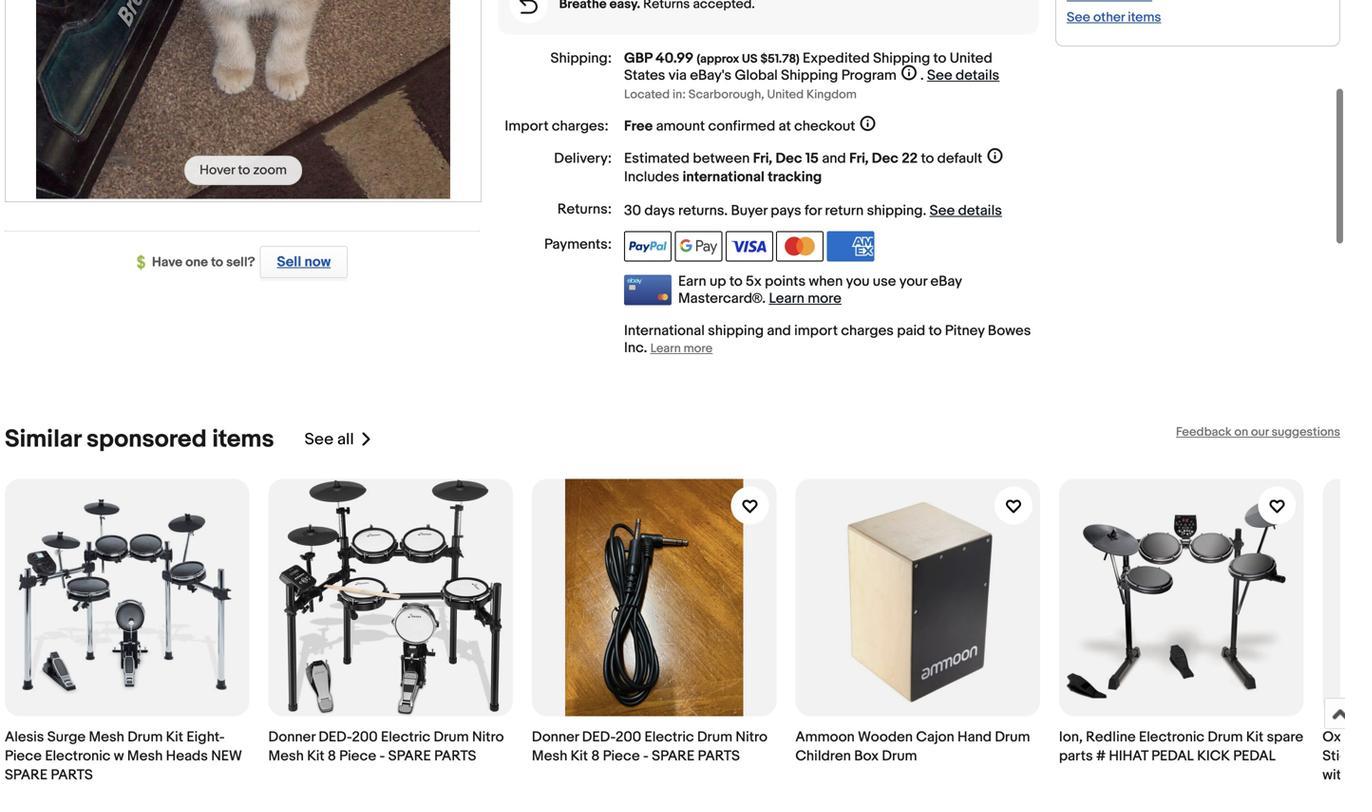 Task type: vqa. For each thing, say whether or not it's contained in the screenshot.
Last Updated On Dec 15, 2023 03:35:17 Pst View All Revisions
no



Task type: locate. For each thing, give the bounding box(es) containing it.
learn more link right inc.
[[651, 340, 713, 357]]

learn more link for shipping
[[651, 340, 713, 357]]

(approx
[[697, 52, 739, 67]]

0 vertical spatial learn
[[769, 290, 805, 307]]

1 vertical spatial shipping
[[708, 323, 764, 340]]

cajon
[[916, 729, 955, 746]]

. up your
[[923, 202, 927, 220]]

wooden
[[858, 729, 913, 746]]

states
[[624, 67, 666, 84]]

feedback on our suggestions
[[1176, 425, 1341, 440]]

see left all
[[305, 430, 334, 450]]

1 horizontal spatial 8
[[591, 748, 600, 765]]

1 horizontal spatial shipping
[[867, 202, 923, 220]]

#
[[1097, 748, 1106, 765]]

to right paid
[[929, 323, 942, 340]]

donner ded-200 electric drum nitro mesh kit 8 piece - spare parts
[[268, 729, 504, 765], [532, 729, 768, 765]]

checkout
[[795, 118, 856, 135]]

import
[[795, 323, 838, 340]]

sell now
[[277, 254, 331, 271]]

0 horizontal spatial pedal
[[1152, 748, 1194, 765]]

0 horizontal spatial dec
[[776, 150, 803, 167]]

spare for first the donner ded-200 electric drum nitro mesh kit 8 piece - spare parts link from the right
[[652, 748, 695, 765]]

to right one
[[211, 255, 223, 271]]

program
[[842, 67, 897, 84]]

sponsored
[[87, 425, 207, 455]]

1 ded- from the left
[[319, 729, 352, 746]]

1 vertical spatial details
[[959, 202, 1002, 220]]

to inside to united states via ebay's global shipping program
[[934, 50, 947, 67]]

1 horizontal spatial piece
[[339, 748, 376, 765]]

dec left 22
[[872, 150, 899, 167]]

1 horizontal spatial ded-
[[582, 729, 616, 746]]

parts for first the donner ded-200 electric drum nitro mesh kit 8 piece - spare parts link from the right
[[698, 748, 740, 765]]

see details link
[[927, 67, 1000, 84], [930, 202, 1002, 220]]

1 horizontal spatial donner ded-200 electric drum nitro mesh kit 8 piece - spare parts
[[532, 729, 768, 765]]

0 horizontal spatial shipping
[[708, 323, 764, 340]]

0 vertical spatial electronic
[[1139, 729, 1205, 746]]

donner
[[268, 729, 315, 746], [532, 729, 579, 746]]

2 nitro from the left
[[736, 729, 768, 746]]

2 electric from the left
[[645, 729, 694, 746]]

0 horizontal spatial fri,
[[753, 150, 773, 167]]

learn more link for up
[[769, 290, 842, 307]]

pitney
[[945, 323, 985, 340]]

dec
[[776, 150, 803, 167], [872, 150, 899, 167]]

electronic inside ion, redline electronic drum kit spare parts # hihat pedal kick pedal
[[1139, 729, 1205, 746]]

piece for first the donner ded-200 electric drum nitro mesh kit 8 piece - spare parts link from the right
[[603, 748, 640, 765]]

0 horizontal spatial and
[[767, 323, 791, 340]]

american express image
[[827, 231, 875, 262]]

1 horizontal spatial electronic
[[1139, 729, 1205, 746]]

united
[[950, 50, 993, 67], [767, 87, 804, 102]]

See all text field
[[305, 430, 354, 450]]

free
[[624, 118, 653, 135]]

0 vertical spatial more
[[808, 290, 842, 307]]

0 horizontal spatial items
[[212, 425, 274, 455]]

$51.78)
[[761, 52, 800, 67]]

for
[[805, 202, 822, 220]]

one
[[186, 255, 208, 271]]

details up default
[[956, 67, 1000, 84]]

0 horizontal spatial more
[[684, 342, 713, 356]]

1 horizontal spatial dec
[[872, 150, 899, 167]]

ded-
[[319, 729, 352, 746], [582, 729, 616, 746]]

shipping right expedited
[[873, 50, 931, 67]]

learn more up import
[[769, 290, 842, 307]]

0 vertical spatial united
[[950, 50, 993, 67]]

8 for first the donner ded-200 electric drum nitro mesh kit 8 piece - spare parts link from the right
[[591, 748, 600, 765]]

1 horizontal spatial donner ded-200 electric drum nitro mesh kit 8 piece - spare parts link
[[532, 479, 777, 787]]

30
[[624, 202, 641, 220]]

1 vertical spatial and
[[767, 323, 791, 340]]

confirmed
[[708, 118, 776, 135]]

paypal image
[[624, 231, 672, 262]]

0 horizontal spatial -
[[380, 748, 385, 765]]

0 vertical spatial items
[[1128, 9, 1162, 26]]

1 horizontal spatial 200
[[616, 729, 642, 746]]

return
[[825, 202, 864, 220]]

0 horizontal spatial donner ded-200 electric drum nitro mesh kit 8 piece - spare parts
[[268, 729, 504, 765]]

includes
[[624, 169, 680, 186]]

learn more
[[769, 290, 842, 307], [651, 342, 713, 356]]

spare inside alesis surge mesh drum kit eight- piece electronic w mesh heads new spare parts
[[5, 767, 48, 784]]

-
[[380, 748, 385, 765], [643, 748, 649, 765]]

details down default
[[959, 202, 1002, 220]]

1 8 from the left
[[328, 748, 336, 765]]

1 horizontal spatial spare
[[388, 748, 431, 765]]

0 horizontal spatial donner ded-200 electric drum nitro mesh kit 8 piece - spare parts link
[[268, 479, 513, 787]]

kit inside alesis surge mesh drum kit eight- piece electronic w mesh heads new spare parts
[[166, 729, 183, 746]]

other
[[1094, 9, 1125, 26]]

0 horizontal spatial parts
[[51, 767, 93, 784]]

shipping down 'mastercard®.'
[[708, 323, 764, 340]]

points
[[765, 273, 806, 290]]

0 horizontal spatial learn more
[[651, 342, 713, 356]]

master card image
[[777, 231, 824, 262]]

1 vertical spatial learn more link
[[651, 340, 713, 357]]

8
[[328, 748, 336, 765], [591, 748, 600, 765]]

piece for second the donner ded-200 electric drum nitro mesh kit 8 piece - spare parts link from the right
[[339, 748, 376, 765]]

global
[[735, 67, 778, 84]]

drum inside ion, redline electronic drum kit spare parts # hihat pedal kick pedal
[[1208, 729, 1243, 746]]

and inside international shipping and import charges paid to pitney bowes inc.
[[767, 323, 791, 340]]

ammoon wooden cajon hand drum children box drum link
[[796, 479, 1040, 787]]

items right other
[[1128, 9, 1162, 26]]

1 horizontal spatial pedal
[[1234, 748, 1276, 765]]

1 horizontal spatial nitro
[[736, 729, 768, 746]]

more down the international
[[684, 342, 713, 356]]

learn more down the international
[[651, 342, 713, 356]]

to right 22
[[921, 150, 934, 167]]

2 horizontal spatial spare
[[652, 748, 695, 765]]

0 horizontal spatial 8
[[328, 748, 336, 765]]

1 horizontal spatial learn more
[[769, 290, 842, 307]]

alesis surge mesh drum kit eight- piece electronic w mesh heads new spare parts
[[5, 729, 242, 784]]

piece
[[5, 748, 42, 765], [339, 748, 376, 765], [603, 748, 640, 765]]

1 vertical spatial learn
[[651, 342, 681, 356]]

1 electric from the left
[[381, 729, 431, 746]]

1 horizontal spatial fri,
[[850, 150, 869, 167]]

similar
[[5, 425, 81, 455]]

more up import
[[808, 290, 842, 307]]

2 donner from the left
[[532, 729, 579, 746]]

0 vertical spatial learn more link
[[769, 290, 842, 307]]

children
[[796, 748, 851, 765]]

.
[[921, 67, 924, 84], [724, 202, 728, 220], [923, 202, 927, 220]]

tracking
[[768, 169, 822, 186]]

to
[[934, 50, 947, 67], [921, 150, 934, 167], [211, 255, 223, 271], [730, 273, 743, 290], [929, 323, 942, 340]]

0 vertical spatial shipping
[[867, 202, 923, 220]]

1 horizontal spatial learn
[[769, 290, 805, 307]]

1 vertical spatial electronic
[[45, 748, 111, 765]]

0 vertical spatial learn more
[[769, 290, 842, 307]]

1 horizontal spatial donner
[[532, 729, 579, 746]]

0 horizontal spatial nitro
[[472, 729, 504, 746]]

electronic down surge
[[45, 748, 111, 765]]

feedback
[[1176, 425, 1232, 440]]

0 horizontal spatial ded-
[[319, 729, 352, 746]]

0 horizontal spatial donner
[[268, 729, 315, 746]]

more
[[808, 290, 842, 307], [684, 342, 713, 356]]

learn down the international
[[651, 342, 681, 356]]

and left import
[[767, 323, 791, 340]]

1 horizontal spatial -
[[643, 748, 649, 765]]

fri,
[[753, 150, 773, 167], [850, 150, 869, 167]]

international
[[624, 323, 705, 340]]

1 200 from the left
[[352, 729, 378, 746]]

pedal left 'kick'
[[1152, 748, 1194, 765]]

to left 5x
[[730, 273, 743, 290]]

nitro
[[472, 729, 504, 746], [736, 729, 768, 746]]

oxf
[[1323, 729, 1346, 784]]

1 horizontal spatial items
[[1128, 9, 1162, 26]]

ion, redline electronic drum kit spare parts # hihat pedal kick pedal
[[1059, 729, 1304, 765]]

0 horizontal spatial 200
[[352, 729, 378, 746]]

via
[[669, 67, 687, 84]]

fri, right the '15'
[[850, 150, 869, 167]]

1 - from the left
[[380, 748, 385, 765]]

see details link up default
[[927, 67, 1000, 84]]

1 horizontal spatial more
[[808, 290, 842, 307]]

2 pedal from the left
[[1234, 748, 1276, 765]]

see all
[[305, 430, 354, 450]]

0 horizontal spatial united
[[767, 87, 804, 102]]

fri, up tracking
[[753, 150, 773, 167]]

dec up tracking
[[776, 150, 803, 167]]

shipping:
[[551, 50, 612, 67]]

items for see other items
[[1128, 9, 1162, 26]]

pedal down spare
[[1234, 748, 1276, 765]]

1 dec from the left
[[776, 150, 803, 167]]

1 vertical spatial see details link
[[930, 202, 1002, 220]]

shipping up the kingdom
[[781, 67, 838, 84]]

estimated between fri, dec 15 and fri, dec 22 to default
[[624, 150, 983, 167]]

mesh
[[89, 729, 124, 746], [127, 748, 163, 765], [268, 748, 304, 765], [532, 748, 568, 765]]

. right 'program'
[[921, 67, 924, 84]]

1 vertical spatial learn more
[[651, 342, 713, 356]]

at
[[779, 118, 791, 135]]

2 horizontal spatial parts
[[698, 748, 740, 765]]

electronic
[[1139, 729, 1205, 746], [45, 748, 111, 765]]

0 horizontal spatial electric
[[381, 729, 431, 746]]

learn more link up import
[[769, 290, 842, 307]]

and right the '15'
[[822, 150, 846, 167]]

import
[[505, 118, 549, 135]]

kit inside ion, redline electronic drum kit spare parts # hihat pedal kick pedal
[[1247, 729, 1264, 746]]

learn more for shipping
[[651, 342, 713, 356]]

2 horizontal spatial piece
[[603, 748, 640, 765]]

learn more link
[[769, 290, 842, 307], [651, 340, 713, 357]]

1 horizontal spatial parts
[[434, 748, 477, 765]]

details
[[956, 67, 1000, 84], [959, 202, 1002, 220]]

0 horizontal spatial learn more link
[[651, 340, 713, 357]]

2 8 from the left
[[591, 748, 600, 765]]

located in: scarborough, united kingdom
[[624, 87, 857, 102]]

drum inside alesis surge mesh drum kit eight- piece electronic w mesh heads new spare parts
[[128, 729, 163, 746]]

3 piece from the left
[[603, 748, 640, 765]]

0 horizontal spatial shipping
[[781, 67, 838, 84]]

0 horizontal spatial electronic
[[45, 748, 111, 765]]

shipping
[[867, 202, 923, 220], [708, 323, 764, 340]]

1 horizontal spatial united
[[950, 50, 993, 67]]

items left see all
[[212, 425, 274, 455]]

returns:
[[558, 201, 612, 218]]

electronic up 'kick'
[[1139, 729, 1205, 746]]

more for shipping
[[684, 342, 713, 356]]

. see details
[[921, 67, 1000, 84]]

1 fri, from the left
[[753, 150, 773, 167]]

international shipping and import charges paid to pitney bowes inc.
[[624, 323, 1031, 357]]

electric
[[381, 729, 431, 746], [645, 729, 694, 746]]

1 vertical spatial more
[[684, 342, 713, 356]]

scarborough,
[[689, 87, 765, 102]]

heads
[[166, 748, 208, 765]]

default
[[938, 150, 983, 167]]

2 piece from the left
[[339, 748, 376, 765]]

to right 'program'
[[934, 50, 947, 67]]

1 donner ded-200 electric drum nitro mesh kit 8 piece - spare parts from the left
[[268, 729, 504, 765]]

see right 'program'
[[927, 67, 953, 84]]

200
[[352, 729, 378, 746], [616, 729, 642, 746]]

0 horizontal spatial piece
[[5, 748, 42, 765]]

2 200 from the left
[[616, 729, 642, 746]]

2 donner ded-200 electric drum nitro mesh kit 8 piece - spare parts from the left
[[532, 729, 768, 765]]

learn right 5x
[[769, 290, 805, 307]]

1 horizontal spatial learn more link
[[769, 290, 842, 307]]

0 horizontal spatial spare
[[5, 767, 48, 784]]

2 - from the left
[[643, 748, 649, 765]]

1 vertical spatial items
[[212, 425, 274, 455]]

hand
[[958, 729, 992, 746]]

learn inside learn more link
[[651, 342, 681, 356]]

1 piece from the left
[[5, 748, 42, 765]]

1 horizontal spatial electric
[[645, 729, 694, 746]]

surge
[[47, 729, 86, 746]]

1 horizontal spatial and
[[822, 150, 846, 167]]

0 vertical spatial see details link
[[927, 67, 1000, 84]]

see details link down default
[[930, 202, 1002, 220]]

learn
[[769, 290, 805, 307], [651, 342, 681, 356]]

0 horizontal spatial learn
[[651, 342, 681, 356]]

shipping right the return
[[867, 202, 923, 220]]



Task type: describe. For each thing, give the bounding box(es) containing it.
charges:
[[552, 118, 609, 135]]

buyer
[[731, 202, 768, 220]]

donner ded-200 electric drum nitro mesh kit 8 piece - spare parts for first the donner ded-200 electric drum nitro mesh kit 8 piece - spare parts link from the right
[[532, 729, 768, 765]]

see all link
[[305, 425, 373, 455]]

in:
[[673, 87, 686, 102]]

free amount confirmed at checkout
[[624, 118, 856, 135]]

import charges:
[[505, 118, 609, 135]]

inc.
[[624, 340, 647, 357]]

see other items
[[1067, 9, 1162, 26]]

to inside international shipping and import charges paid to pitney bowes inc.
[[929, 323, 942, 340]]

see left other
[[1067, 9, 1091, 26]]

feedback on our suggestions link
[[1176, 425, 1341, 440]]

all
[[337, 430, 354, 450]]

with details__icon image
[[520, 0, 538, 14]]

- for second the donner ded-200 electric drum nitro mesh kit 8 piece - spare parts link from the right
[[380, 748, 385, 765]]

our
[[1252, 425, 1269, 440]]

alesis surge mesh drum kit eight- piece electronic w mesh heads new spare parts link
[[5, 479, 249, 787]]

bowes
[[988, 323, 1031, 340]]

ebay mastercard image
[[624, 275, 672, 306]]

electronic inside alesis surge mesh drum kit eight- piece electronic w mesh heads new spare parts
[[45, 748, 111, 765]]

returns
[[678, 202, 724, 220]]

8 for second the donner ded-200 electric drum nitro mesh kit 8 piece - spare parts link from the right
[[328, 748, 336, 765]]

ammoon wooden cajon hand drum children box drum
[[796, 729, 1031, 765]]

dollar sign image
[[137, 255, 152, 271]]

5x
[[746, 273, 762, 290]]

suggestions
[[1272, 425, 1341, 440]]

international
[[683, 169, 765, 186]]

eight-
[[187, 729, 225, 746]]

sell now link
[[255, 246, 348, 278]]

between
[[693, 150, 750, 167]]

spare for second the donner ded-200 electric drum nitro mesh kit 8 piece - spare parts link from the right
[[388, 748, 431, 765]]

pays
[[771, 202, 802, 220]]

- for first the donner ded-200 electric drum nitro mesh kit 8 piece - spare parts link from the right
[[643, 748, 649, 765]]

40.99
[[656, 50, 694, 67]]

1 donner from the left
[[268, 729, 315, 746]]

google pay image
[[675, 231, 723, 262]]

payments:
[[545, 236, 612, 253]]

learn for up
[[769, 290, 805, 307]]

piece inside alesis surge mesh drum kit eight- piece electronic w mesh heads new spare parts
[[5, 748, 42, 765]]

on
[[1235, 425, 1249, 440]]

expedited
[[803, 50, 870, 67]]

sell?
[[226, 255, 255, 271]]

hihat
[[1109, 748, 1149, 765]]

parts for second the donner ded-200 electric drum nitro mesh kit 8 piece - spare parts link from the right
[[434, 748, 477, 765]]

amount
[[656, 118, 705, 135]]

ion, redline electronic drum kit spare parts # hihat pedal kick pedal link
[[1059, 479, 1304, 787]]

redline
[[1086, 729, 1136, 746]]

w
[[114, 748, 124, 765]]

1 vertical spatial united
[[767, 87, 804, 102]]

ion,
[[1059, 729, 1083, 746]]

learn more for up
[[769, 290, 842, 307]]

parts inside alesis surge mesh drum kit eight- piece electronic w mesh heads new spare parts
[[51, 767, 93, 784]]

1 nitro from the left
[[472, 729, 504, 746]]

up
[[710, 273, 726, 290]]

new
[[211, 748, 242, 765]]

alesis
[[5, 729, 44, 746]]

1 pedal from the left
[[1152, 748, 1194, 765]]

learn for shipping
[[651, 342, 681, 356]]

to inside earn up to 5x points when you use your ebay mastercard®.
[[730, 273, 743, 290]]

0 vertical spatial details
[[956, 67, 1000, 84]]

more for up
[[808, 290, 842, 307]]

similar sponsored items
[[5, 425, 274, 455]]

. left buyer
[[724, 202, 728, 220]]

kingdom
[[807, 87, 857, 102]]

30 days returns . buyer pays for return shipping . see details
[[624, 202, 1002, 220]]

oxf link
[[1323, 479, 1346, 787]]

1 donner ded-200 electric drum nitro mesh kit 8 piece - spare parts link from the left
[[268, 479, 513, 787]]

box
[[854, 748, 879, 765]]

earn up to 5x points when you use your ebay mastercard®.
[[679, 273, 962, 307]]

gbp
[[624, 50, 653, 67]]

ammoon
[[796, 729, 855, 746]]

located
[[624, 87, 670, 102]]

ebay
[[931, 273, 962, 290]]

donner ded-200 electric drum nitro mesh kit 8 piece - spare parts for second the donner ded-200 electric drum nitro mesh kit 8 piece - spare parts link from the right
[[268, 729, 504, 765]]

22
[[902, 150, 918, 167]]

have one to sell?
[[152, 255, 255, 271]]

ebay's
[[690, 67, 732, 84]]

have
[[152, 255, 183, 271]]

you
[[846, 273, 870, 290]]

0 vertical spatial and
[[822, 150, 846, 167]]

now
[[305, 254, 331, 271]]

items for similar sponsored items
[[212, 425, 274, 455]]

2 ded- from the left
[[582, 729, 616, 746]]

expedited shipping
[[803, 50, 931, 67]]

mastercard®.
[[679, 290, 766, 307]]

see down default
[[930, 202, 955, 220]]

1 horizontal spatial shipping
[[873, 50, 931, 67]]

2 donner ded-200 electric drum nitro mesh kit 8 piece - spare parts link from the left
[[532, 479, 777, 787]]

shipping inside to united states via ebay's global shipping program
[[781, 67, 838, 84]]

earn
[[679, 273, 707, 290]]

use
[[873, 273, 896, 290]]

when
[[809, 273, 843, 290]]

us
[[742, 52, 758, 67]]

15
[[806, 150, 819, 167]]

2 fri, from the left
[[850, 150, 869, 167]]

shipping inside international shipping and import charges paid to pitney bowes inc.
[[708, 323, 764, 340]]

your
[[900, 273, 928, 290]]

includes international tracking
[[624, 169, 822, 186]]

drums 8 - picture 1 of 1 image
[[36, 0, 451, 199]]

to united states via ebay's global shipping program
[[624, 50, 993, 84]]

visa image
[[726, 231, 773, 262]]

2 dec from the left
[[872, 150, 899, 167]]

united inside to united states via ebay's global shipping program
[[950, 50, 993, 67]]

delivery:
[[554, 150, 612, 167]]

sell
[[277, 254, 301, 271]]

see other items link
[[1067, 9, 1162, 26]]



